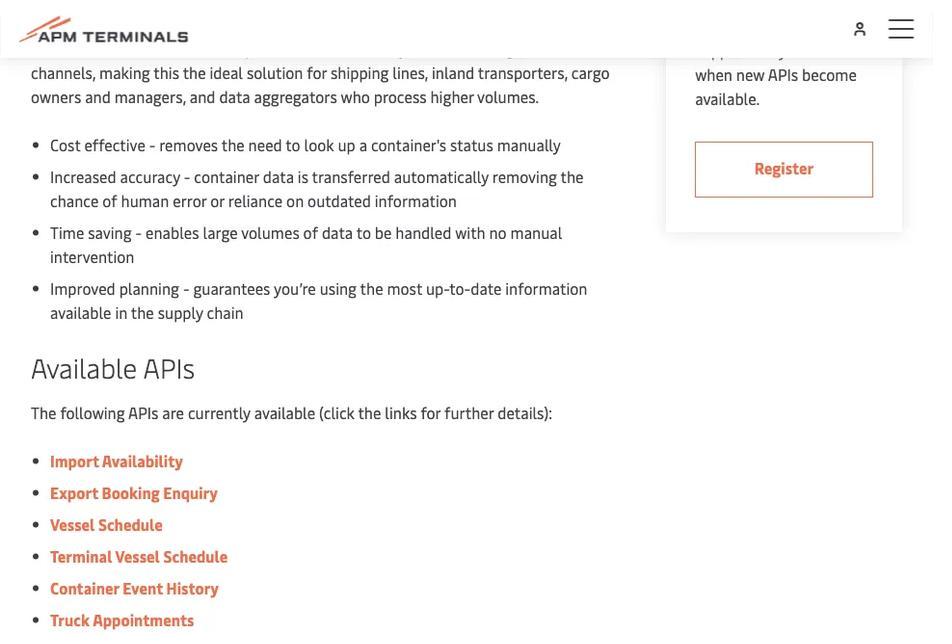Task type: describe. For each thing, give the bounding box(es) containing it.
with
[[456, 222, 486, 243]]

terminal
[[50, 546, 112, 567]]

import availability link
[[50, 451, 183, 471]]

- for guarantees
[[183, 278, 190, 299]]

manual
[[511, 222, 563, 243]]

using
[[320, 278, 357, 299]]

improved
[[50, 278, 116, 299]]

0 vertical spatial vessel
[[50, 514, 95, 535]]

process
[[374, 86, 427, 107]]

event
[[123, 578, 163, 599]]

the right this
[[183, 62, 206, 83]]

links
[[385, 402, 417, 423]]

data inside time saving - enables large volumes of data to be handled with no manual intervention
[[322, 222, 353, 243]]

container's
[[371, 134, 447, 155]]

who
[[341, 86, 370, 107]]

to-
[[450, 278, 471, 299]]

- for enables
[[136, 222, 142, 243]]

increased
[[50, 166, 116, 187]]

most
[[387, 278, 423, 299]]

currently
[[188, 402, 251, 423]]

truck appointments
[[50, 610, 194, 631]]

inland
[[432, 62, 475, 83]]

the inside increased accuracy - container data is transferred automatically removing the chance of human error or reliance on outdated information
[[561, 166, 584, 187]]

removing
[[493, 166, 558, 187]]

container
[[194, 166, 259, 187]]

is
[[298, 166, 309, 187]]

status
[[450, 134, 494, 155]]

cost effective - removes the need to look up a container's status manually
[[50, 134, 561, 155]]

channels,
[[31, 62, 96, 83]]

apis remove the need to look up information manually via our existing track & trace channels, making this the ideal solution for shipping lines, inland transporters, cargo owners and managers, and data aggregators who process higher volumes.
[[31, 38, 610, 107]]

1 vertical spatial look
[[304, 134, 334, 155]]

improved planning - guarantees you're using the most up-to-date information available in the supply chain
[[50, 278, 588, 323]]

to inside time saving - enables large volumes of data to be handled with no manual intervention
[[357, 222, 371, 243]]

manually inside apis remove the need to look up information manually via our existing track & trace channels, making this the ideal solution for shipping lines, inland transporters, cargo owners and managers, and data aggregators who process higher volumes.
[[344, 38, 407, 59]]

volumes.
[[478, 86, 539, 107]]

appointments
[[93, 610, 194, 631]]

booking
[[102, 483, 160, 503]]

terminal vessel schedule
[[50, 546, 228, 567]]

export booking enquiry
[[50, 483, 218, 503]]

(click
[[319, 402, 355, 423]]

large
[[203, 222, 238, 243]]

vessel schedule link
[[50, 514, 163, 535]]

owners
[[31, 86, 81, 107]]

terminal vessel schedule link
[[50, 546, 228, 567]]

2 vertical spatial apis
[[128, 402, 159, 423]]

available apis
[[31, 349, 195, 386]]

for inside apis remove the need to look up information manually via our existing track & trace channels, making this the ideal solution for shipping lines, inland transporters, cargo owners and managers, and data aggregators who process higher volumes.
[[307, 62, 327, 83]]

supply
[[158, 302, 203, 323]]

our
[[434, 38, 457, 59]]

information inside improved planning - guarantees you're using the most up-to-date information available in the supply chain
[[506, 278, 588, 299]]

further
[[445, 402, 494, 423]]

following
[[60, 402, 125, 423]]

export
[[50, 483, 98, 503]]

data inside apis remove the need to look up information manually via our existing track & trace channels, making this the ideal solution for shipping lines, inland transporters, cargo owners and managers, and data aggregators who process higher volumes.
[[219, 86, 250, 107]]

planning
[[119, 278, 179, 299]]

track
[[518, 38, 554, 59]]

error
[[173, 190, 207, 211]]

1 vertical spatial for
[[421, 402, 441, 423]]

solution
[[247, 62, 303, 83]]

truck
[[50, 610, 90, 631]]

- for removes
[[149, 134, 156, 155]]

availability
[[102, 451, 183, 471]]

&
[[558, 38, 569, 59]]

data inside increased accuracy - container data is transferred automatically removing the chance of human error or reliance on outdated information
[[263, 166, 294, 187]]

or
[[211, 190, 225, 211]]

remove
[[65, 38, 117, 59]]

chance
[[50, 190, 99, 211]]

the left "links"
[[358, 402, 381, 423]]

saving
[[88, 222, 132, 243]]

available
[[31, 349, 137, 386]]

date
[[471, 278, 502, 299]]

are
[[162, 402, 184, 423]]

apis inside apis remove the need to look up information manually via our existing track & trace channels, making this the ideal solution for shipping lines, inland transporters, cargo owners and managers, and data aggregators who process higher volumes.
[[31, 38, 61, 59]]

you're
[[274, 278, 316, 299]]

existing
[[460, 38, 514, 59]]

1 vertical spatial up
[[338, 134, 356, 155]]

to inside apis remove the need to look up information manually via our existing track & trace channels, making this the ideal solution for shipping lines, inland transporters, cargo owners and managers, and data aggregators who process higher volumes.
[[184, 38, 199, 59]]

vessel schedule
[[50, 514, 163, 535]]

the up making
[[120, 38, 143, 59]]

handled
[[396, 222, 452, 243]]

details):
[[498, 402, 553, 423]]

enables
[[146, 222, 199, 243]]

1 vertical spatial to
[[286, 134, 301, 155]]

no
[[490, 222, 507, 243]]

0 vertical spatial schedule
[[98, 514, 163, 535]]

transferred
[[312, 166, 391, 187]]



Task type: vqa. For each thing, say whether or not it's contained in the screenshot.
Tools
no



Task type: locate. For each thing, give the bounding box(es) containing it.
schedule down booking
[[98, 514, 163, 535]]

- up accuracy
[[149, 134, 156, 155]]

vessel down export on the bottom left of page
[[50, 514, 95, 535]]

1 horizontal spatial and
[[190, 86, 216, 107]]

import
[[50, 451, 99, 471]]

to up managers, at the left of the page
[[184, 38, 199, 59]]

- up supply
[[183, 278, 190, 299]]

the
[[31, 402, 56, 423]]

effective
[[84, 134, 146, 155]]

container event history link
[[50, 578, 219, 599]]

1 vertical spatial apis
[[143, 349, 195, 386]]

up
[[236, 38, 254, 59], [338, 134, 356, 155]]

1 horizontal spatial manually
[[498, 134, 561, 155]]

2 horizontal spatial information
[[506, 278, 588, 299]]

and down making
[[85, 86, 111, 107]]

trace
[[573, 38, 610, 59]]

1 vertical spatial schedule
[[163, 546, 228, 567]]

available inside improved planning - guarantees you're using the most up-to-date information available in the supply chain
[[50, 302, 111, 323]]

apis
[[31, 38, 61, 59], [143, 349, 195, 386], [128, 402, 159, 423]]

- inside improved planning - guarantees you're using the most up-to-date information available in the supply chain
[[183, 278, 190, 299]]

information up handled
[[375, 190, 457, 211]]

1 horizontal spatial of
[[304, 222, 318, 243]]

managers,
[[115, 86, 186, 107]]

0 horizontal spatial available
[[50, 302, 111, 323]]

0 vertical spatial available
[[50, 302, 111, 323]]

accuracy
[[120, 166, 180, 187]]

apis up channels,
[[31, 38, 61, 59]]

to
[[184, 38, 199, 59], [286, 134, 301, 155], [357, 222, 371, 243]]

information inside apis remove the need to look up information manually via our existing track & trace channels, making this the ideal solution for shipping lines, inland transporters, cargo owners and managers, and data aggregators who process higher volumes.
[[258, 38, 340, 59]]

0 vertical spatial up
[[236, 38, 254, 59]]

manually up removing
[[498, 134, 561, 155]]

2 horizontal spatial to
[[357, 222, 371, 243]]

up inside apis remove the need to look up information manually via our existing track & trace channels, making this the ideal solution for shipping lines, inland transporters, cargo owners and managers, and data aggregators who process higher volumes.
[[236, 38, 254, 59]]

1 vertical spatial available
[[254, 402, 316, 423]]

1 horizontal spatial for
[[421, 402, 441, 423]]

via
[[411, 38, 430, 59]]

the up container
[[222, 134, 245, 155]]

on
[[287, 190, 304, 211]]

1 and from the left
[[85, 86, 111, 107]]

the
[[120, 38, 143, 59], [183, 62, 206, 83], [222, 134, 245, 155], [561, 166, 584, 187], [360, 278, 384, 299], [131, 302, 154, 323], [358, 402, 381, 423]]

to left be
[[357, 222, 371, 243]]

to up is in the top left of the page
[[286, 134, 301, 155]]

0 vertical spatial of
[[103, 190, 117, 211]]

in
[[115, 302, 128, 323]]

transporters,
[[478, 62, 568, 83]]

- inside increased accuracy - container data is transferred automatically removing the chance of human error or reliance on outdated information
[[184, 166, 190, 187]]

- inside time saving - enables large volumes of data to be handled with no manual intervention
[[136, 222, 142, 243]]

0 vertical spatial need
[[147, 38, 181, 59]]

1 horizontal spatial information
[[375, 190, 457, 211]]

a
[[360, 134, 368, 155]]

look up ideal
[[203, 38, 233, 59]]

0 horizontal spatial look
[[203, 38, 233, 59]]

for right "links"
[[421, 402, 441, 423]]

2 horizontal spatial data
[[322, 222, 353, 243]]

1 horizontal spatial vessel
[[115, 546, 160, 567]]

0 horizontal spatial data
[[219, 86, 250, 107]]

vessel up container event history
[[115, 546, 160, 567]]

up up ideal
[[236, 38, 254, 59]]

this
[[154, 62, 179, 83]]

1 horizontal spatial to
[[286, 134, 301, 155]]

1 horizontal spatial look
[[304, 134, 334, 155]]

guarantees
[[193, 278, 271, 299]]

increased accuracy - container data is transferred automatically removing the chance of human error or reliance on outdated information
[[50, 166, 584, 211]]

0 vertical spatial to
[[184, 38, 199, 59]]

0 vertical spatial look
[[203, 38, 233, 59]]

0 vertical spatial manually
[[344, 38, 407, 59]]

look up is in the top left of the page
[[304, 134, 334, 155]]

2 vertical spatial information
[[506, 278, 588, 299]]

need inside apis remove the need to look up information manually via our existing track & trace channels, making this the ideal solution for shipping lines, inland transporters, cargo owners and managers, and data aggregators who process higher volumes.
[[147, 38, 181, 59]]

up left a at the left top
[[338, 134, 356, 155]]

and
[[85, 86, 111, 107], [190, 86, 216, 107]]

automatically
[[394, 166, 489, 187]]

the following apis are currently available (click the links for further details):
[[31, 402, 553, 423]]

available
[[50, 302, 111, 323], [254, 402, 316, 423]]

higher
[[431, 86, 474, 107]]

-
[[149, 134, 156, 155], [184, 166, 190, 187], [136, 222, 142, 243], [183, 278, 190, 299]]

available left (click on the bottom of page
[[254, 402, 316, 423]]

- right saving
[[136, 222, 142, 243]]

- up error
[[184, 166, 190, 187]]

0 horizontal spatial to
[[184, 38, 199, 59]]

history
[[167, 578, 219, 599]]

information inside increased accuracy - container data is transferred automatically removing the chance of human error or reliance on outdated information
[[375, 190, 457, 211]]

information
[[258, 38, 340, 59], [375, 190, 457, 211], [506, 278, 588, 299]]

1 vertical spatial manually
[[498, 134, 561, 155]]

1 vertical spatial data
[[263, 166, 294, 187]]

outdated
[[308, 190, 371, 211]]

human
[[121, 190, 169, 211]]

removes
[[159, 134, 218, 155]]

0 horizontal spatial schedule
[[98, 514, 163, 535]]

1 horizontal spatial available
[[254, 402, 316, 423]]

0 vertical spatial information
[[258, 38, 340, 59]]

0 vertical spatial data
[[219, 86, 250, 107]]

apis left are
[[128, 402, 159, 423]]

cargo
[[572, 62, 610, 83]]

need
[[147, 38, 181, 59], [249, 134, 282, 155]]

truck appointments link
[[50, 610, 194, 631]]

apis up are
[[143, 349, 195, 386]]

information up solution
[[258, 38, 340, 59]]

information down manual
[[506, 278, 588, 299]]

1 vertical spatial need
[[249, 134, 282, 155]]

be
[[375, 222, 392, 243]]

vessel
[[50, 514, 95, 535], [115, 546, 160, 567]]

1 vertical spatial vessel
[[115, 546, 160, 567]]

available down improved
[[50, 302, 111, 323]]

the right removing
[[561, 166, 584, 187]]

the left "most"
[[360, 278, 384, 299]]

time
[[50, 222, 84, 243]]

2 vertical spatial data
[[322, 222, 353, 243]]

up-
[[426, 278, 450, 299]]

0 horizontal spatial need
[[147, 38, 181, 59]]

of inside increased accuracy - container data is transferred automatically removing the chance of human error or reliance on outdated information
[[103, 190, 117, 211]]

the right "in"
[[131, 302, 154, 323]]

0 horizontal spatial up
[[236, 38, 254, 59]]

0 horizontal spatial of
[[103, 190, 117, 211]]

ideal
[[210, 62, 243, 83]]

time saving - enables large volumes of data to be handled with no manual intervention
[[50, 222, 563, 267]]

of down on
[[304, 222, 318, 243]]

enquiry
[[163, 483, 218, 503]]

0 horizontal spatial manually
[[344, 38, 407, 59]]

0 horizontal spatial and
[[85, 86, 111, 107]]

0 horizontal spatial information
[[258, 38, 340, 59]]

of up saving
[[103, 190, 117, 211]]

data down ideal
[[219, 86, 250, 107]]

1 vertical spatial of
[[304, 222, 318, 243]]

export booking enquiry link
[[50, 483, 218, 503]]

schedule
[[98, 514, 163, 535], [163, 546, 228, 567]]

1 horizontal spatial need
[[249, 134, 282, 155]]

chain
[[207, 302, 244, 323]]

of inside time saving - enables large volumes of data to be handled with no manual intervention
[[304, 222, 318, 243]]

and down ideal
[[190, 86, 216, 107]]

0 horizontal spatial vessel
[[50, 514, 95, 535]]

0 vertical spatial apis
[[31, 38, 61, 59]]

cost
[[50, 134, 81, 155]]

0 vertical spatial for
[[307, 62, 327, 83]]

making
[[99, 62, 150, 83]]

aggregators
[[254, 86, 337, 107]]

look inside apis remove the need to look up information manually via our existing track & trace channels, making this the ideal solution for shipping lines, inland transporters, cargo owners and managers, and data aggregators who process higher volumes.
[[203, 38, 233, 59]]

import availability
[[50, 451, 183, 471]]

data left is in the top left of the page
[[263, 166, 294, 187]]

1 vertical spatial information
[[375, 190, 457, 211]]

container
[[50, 578, 119, 599]]

need up this
[[147, 38, 181, 59]]

for up aggregators
[[307, 62, 327, 83]]

manually up shipping
[[344, 38, 407, 59]]

2 vertical spatial to
[[357, 222, 371, 243]]

1 horizontal spatial data
[[263, 166, 294, 187]]

shipping
[[331, 62, 389, 83]]

intervention
[[50, 246, 135, 267]]

schedule up history
[[163, 546, 228, 567]]

1 horizontal spatial up
[[338, 134, 356, 155]]

0 horizontal spatial for
[[307, 62, 327, 83]]

of
[[103, 190, 117, 211], [304, 222, 318, 243]]

2 and from the left
[[190, 86, 216, 107]]

need up container
[[249, 134, 282, 155]]

for
[[307, 62, 327, 83], [421, 402, 441, 423]]

- for container
[[184, 166, 190, 187]]

1 horizontal spatial schedule
[[163, 546, 228, 567]]

container event history
[[50, 578, 219, 599]]

data down outdated
[[322, 222, 353, 243]]

volumes
[[241, 222, 300, 243]]



